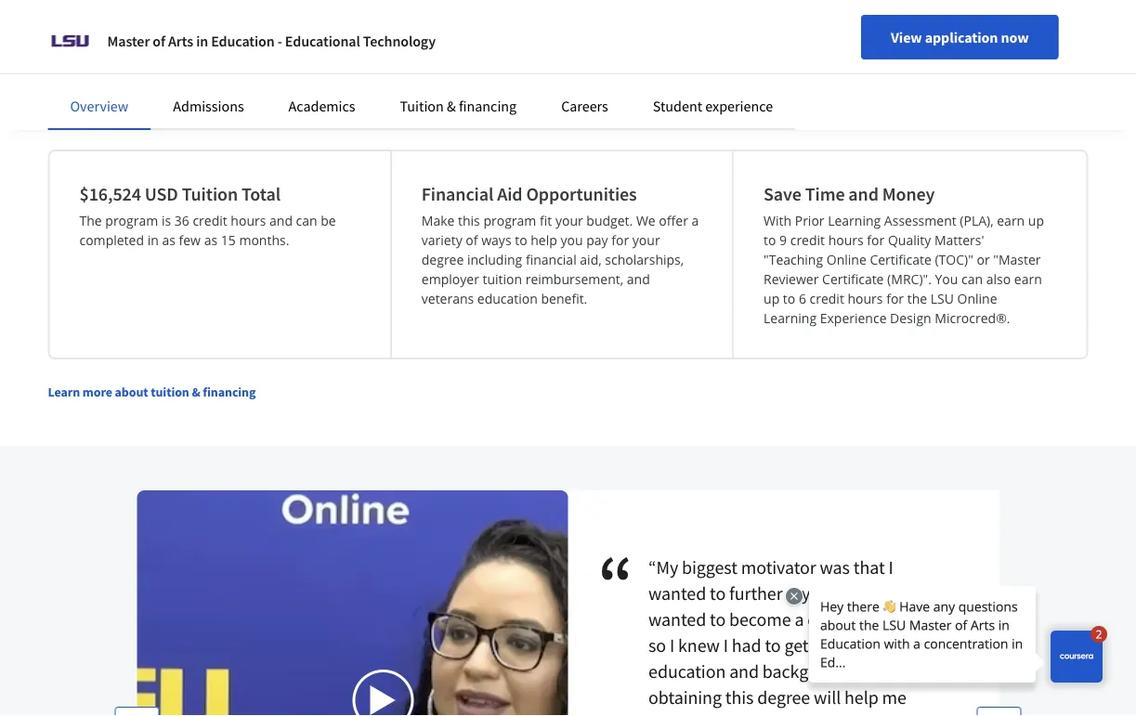 Task type: describe. For each thing, give the bounding box(es) containing it.
assessment
[[884, 212, 957, 229]]

view application now button
[[861, 15, 1059, 59]]

0 horizontal spatial online
[[827, 251, 867, 268]]

background,
[[763, 660, 859, 683]]

to left get
[[765, 634, 781, 657]]

reviewer
[[764, 270, 819, 288]]

usd
[[145, 183, 178, 206]]

admissions link
[[173, 97, 244, 115]]

1 vertical spatial online
[[957, 290, 997, 307]]

$16,524  usd tuition total list item
[[50, 151, 392, 358]]

-
[[277, 32, 282, 50]]

financial
[[526, 251, 577, 268]]

2 horizontal spatial tuition
[[400, 97, 444, 115]]

tuition inside financial aid opportunities make this program fit your budget.   we offer a variety of ways to help you pay for your degree including financial aid, scholarships, employer tuition reimbursement, and veterans education benefit.
[[483, 270, 522, 288]]

2 wanted from the top
[[648, 608, 706, 631]]

microcred®.
[[935, 309, 1010, 327]]

to up knew
[[710, 608, 726, 631]]

to inside financial aid opportunities make this program fit your budget.   we offer a variety of ways to help you pay for your degree including financial aid, scholarships, employer tuition reimbursement, and veterans education benefit.
[[515, 231, 527, 249]]

is
[[162, 212, 171, 229]]

and inside " "my biggest motivator was that i wanted to further my career. i wanted to become a district leader so i knew i had to get more education and background, so obtaining this degree will help me with those career paths."
[[729, 660, 759, 683]]

1 vertical spatial &
[[192, 384, 200, 400]]

i right that
[[889, 556, 893, 579]]

" "my biggest motivator was that i wanted to further my career. i wanted to become a district leader so i knew i had to get more education and background, so obtaining this degree will help me with those career paths."
[[598, 536, 913, 716]]

save time and money with prior learning assessment (pla), earn up to 9 credit hours for quality matters' "teaching online certificate (toc)" or "master reviewer certificate (mrc)". you can also earn up to 6 credit hours for the lsu online learning experience design microcred®.
[[764, 183, 1044, 327]]

money
[[882, 183, 935, 206]]

0 horizontal spatial tuition
[[151, 384, 189, 400]]

educational
[[285, 32, 360, 50]]

1 vertical spatial up
[[764, 290, 780, 307]]

the
[[907, 290, 927, 307]]

6
[[799, 290, 806, 307]]

student experience link
[[653, 97, 773, 115]]

design
[[890, 309, 931, 327]]

2 horizontal spatial for
[[886, 290, 904, 307]]

save
[[764, 183, 802, 206]]

this inside financial aid opportunities make this program fit your budget.   we offer a variety of ways to help you pay for your degree including financial aid, scholarships, employer tuition reimbursement, and veterans education benefit.
[[458, 212, 480, 229]]

obtaining
[[648, 686, 722, 709]]

you
[[561, 231, 583, 249]]

view
[[891, 28, 922, 46]]

district
[[808, 608, 861, 631]]

biggest
[[682, 556, 737, 579]]

knew
[[678, 634, 720, 657]]

"master
[[993, 251, 1041, 268]]

and inside save time and money with prior learning assessment (pla), earn up to 9 credit hours for quality matters' "teaching online certificate (toc)" or "master reviewer certificate (mrc)". you can also earn up to 6 credit hours for the lsu online learning experience design microcred®.
[[848, 183, 879, 206]]

learn more about tuition & financing
[[48, 384, 256, 400]]

budget.
[[586, 212, 633, 229]]

or
[[977, 251, 990, 268]]

(pla),
[[960, 212, 994, 229]]

student
[[653, 97, 702, 115]]

with
[[648, 712, 682, 716]]

careers
[[561, 97, 608, 115]]

i down that
[[869, 582, 874, 605]]

nationwide
[[358, 94, 486, 127]]

offer
[[659, 212, 688, 229]]

ways
[[481, 231, 511, 249]]

admissions
[[173, 97, 244, 115]]

learn
[[48, 384, 80, 400]]

36
[[174, 212, 189, 229]]

0 horizontal spatial your
[[555, 212, 583, 229]]

0 vertical spatial certificate
[[870, 251, 932, 268]]

affordable flat-rate tuition nationwide
[[48, 94, 486, 127]]

pay
[[586, 231, 608, 249]]

more inside " "my biggest motivator was that i wanted to further my career. i wanted to become a district leader so i knew i had to get more education and background, so obtaining this degree will help me with those career paths."
[[812, 634, 853, 657]]

education inside financial aid opportunities make this program fit your budget.   we offer a variety of ways to help you pay for your degree including financial aid, scholarships, employer tuition reimbursement, and veterans education benefit.
[[477, 290, 538, 307]]

1 vertical spatial hours
[[828, 231, 864, 249]]

financial aid opportunities list item
[[392, 151, 734, 358]]

benefit.
[[541, 290, 587, 307]]

financial
[[422, 183, 494, 206]]

paths."
[[784, 712, 838, 716]]

rate
[[219, 94, 269, 127]]

become
[[729, 608, 791, 631]]

now
[[1001, 28, 1029, 46]]

1 horizontal spatial in
[[196, 32, 208, 50]]

help inside " "my biggest motivator was that i wanted to further my career. i wanted to become a district leader so i knew i had to get more education and background, so obtaining this degree will help me with those career paths."
[[844, 686, 878, 709]]

quality
[[888, 231, 931, 249]]

"teaching
[[764, 251, 823, 268]]

technology
[[363, 32, 436, 50]]

master
[[107, 32, 150, 50]]

2 as from the left
[[204, 231, 217, 249]]

student experience
[[653, 97, 773, 115]]

matters'
[[934, 231, 984, 249]]

my
[[786, 582, 810, 605]]

education
[[211, 32, 275, 50]]

me
[[882, 686, 907, 709]]

about
[[115, 384, 148, 400]]

arts
[[168, 32, 193, 50]]

those
[[686, 712, 729, 716]]

experience
[[705, 97, 773, 115]]

aid,
[[580, 251, 602, 268]]

we
[[636, 212, 656, 229]]

get
[[785, 634, 809, 657]]

program for aid
[[483, 212, 536, 229]]

motivator
[[741, 556, 816, 579]]

list containing $16,524  usd tuition total
[[48, 150, 1088, 360]]

to left 6
[[783, 290, 795, 307]]

master of arts in education - educational technology
[[107, 32, 436, 50]]

help inside financial aid opportunities make this program fit your budget.   we offer a variety of ways to help you pay for your degree including financial aid, scholarships, employer tuition reimbursement, and veterans education benefit.
[[531, 231, 557, 249]]

0 vertical spatial of
[[153, 32, 165, 50]]

degree inside financial aid opportunities make this program fit your budget.   we offer a variety of ways to help you pay for your degree including financial aid, scholarships, employer tuition reimbursement, and veterans education benefit.
[[422, 251, 464, 268]]

1 wanted from the top
[[648, 582, 706, 605]]

"my
[[648, 556, 678, 579]]

in inside $16,524  usd tuition total the program is 36 credit hours and can be completed in as few as 15 months.
[[147, 231, 159, 249]]

will
[[814, 686, 841, 709]]

completed
[[79, 231, 144, 249]]

for inside financial aid opportunities make this program fit your budget.   we offer a variety of ways to help you pay for your degree including financial aid, scholarships, employer tuition reimbursement, and veterans education benefit.
[[611, 231, 629, 249]]

and inside financial aid opportunities make this program fit your budget.   we offer a variety of ways to help you pay for your degree including financial aid, scholarships, employer tuition reimbursement, and veterans education benefit.
[[627, 270, 650, 288]]



Task type: vqa. For each thing, say whether or not it's contained in the screenshot.
'learner'
no



Task type: locate. For each thing, give the bounding box(es) containing it.
9
[[779, 231, 787, 249]]

in
[[196, 32, 208, 50], [147, 231, 159, 249]]

1 horizontal spatial a
[[795, 608, 804, 631]]

help left me
[[844, 686, 878, 709]]

1 vertical spatial a
[[795, 608, 804, 631]]

& up financial
[[447, 97, 456, 115]]

0 horizontal spatial as
[[162, 231, 175, 249]]

degree inside " "my biggest motivator was that i wanted to further my career. i wanted to become a district leader so i knew i had to get more education and background, so obtaining this degree will help me with those career paths."
[[757, 686, 810, 709]]

0 horizontal spatial a
[[692, 212, 699, 229]]

louisiana state university logo image
[[48, 19, 92, 63]]

scholarships,
[[605, 251, 684, 268]]

and inside $16,524  usd tuition total the program is 36 credit hours and can be completed in as few as 15 months.
[[269, 212, 293, 229]]

1 vertical spatial in
[[147, 231, 159, 249]]

months.
[[239, 231, 289, 249]]

1 horizontal spatial help
[[844, 686, 878, 709]]

0 horizontal spatial for
[[611, 231, 629, 249]]

and up the months.
[[269, 212, 293, 229]]

this
[[458, 212, 480, 229], [725, 686, 754, 709]]

up down reviewer
[[764, 290, 780, 307]]

0 vertical spatial financing
[[459, 97, 517, 115]]

total
[[241, 183, 281, 206]]

degree up career
[[757, 686, 810, 709]]

veterans
[[422, 290, 474, 307]]

0 horizontal spatial more
[[82, 384, 112, 400]]

tuition & financing
[[400, 97, 517, 115]]

as down is
[[162, 231, 175, 249]]

learning down time
[[828, 212, 881, 229]]

a down my
[[795, 608, 804, 631]]

0 vertical spatial your
[[555, 212, 583, 229]]

1 horizontal spatial degree
[[757, 686, 810, 709]]

up
[[1028, 212, 1044, 229], [764, 290, 780, 307]]

tuition down 'technology'
[[400, 97, 444, 115]]

to
[[515, 231, 527, 249], [764, 231, 776, 249], [783, 290, 795, 307], [710, 582, 726, 605], [710, 608, 726, 631], [765, 634, 781, 657]]

certificate
[[870, 251, 932, 268], [822, 270, 884, 288]]

1 horizontal spatial &
[[447, 97, 456, 115]]

&
[[447, 97, 456, 115], [192, 384, 200, 400]]

a
[[692, 212, 699, 229], [795, 608, 804, 631]]

and right time
[[848, 183, 879, 206]]

this inside " "my biggest motivator was that i wanted to further my career. i wanted to become a district leader so i knew i had to get more education and background, so obtaining this degree will help me with those career paths."
[[725, 686, 754, 709]]

"
[[598, 536, 648, 629]]

0 horizontal spatial of
[[153, 32, 165, 50]]

can inside save time and money with prior learning assessment (pla), earn up to 9 credit hours for quality matters' "teaching online certificate (toc)" or "master reviewer certificate (mrc)". you can also earn up to 6 credit hours for the lsu online learning experience design microcred®.
[[962, 270, 983, 288]]

1 vertical spatial certificate
[[822, 270, 884, 288]]

to left 9
[[764, 231, 776, 249]]

including
[[467, 251, 522, 268]]

list
[[48, 150, 1088, 360]]

hours up experience
[[848, 290, 883, 307]]

0 horizontal spatial up
[[764, 290, 780, 307]]

online
[[827, 251, 867, 268], [957, 290, 997, 307]]

i left knew
[[670, 634, 675, 657]]

earn right (pla),
[[997, 212, 1025, 229]]

0 horizontal spatial this
[[458, 212, 480, 229]]

hours down time
[[828, 231, 864, 249]]

a right the offer in the top right of the page
[[692, 212, 699, 229]]

1 horizontal spatial your
[[632, 231, 660, 249]]

help down fit at the left top
[[531, 231, 557, 249]]

1 vertical spatial education
[[648, 660, 726, 683]]

certificate up experience
[[822, 270, 884, 288]]

program
[[105, 212, 158, 229], [483, 212, 536, 229]]

degree down variety at top
[[422, 251, 464, 268]]

education inside " "my biggest motivator was that i wanted to further my career. i wanted to become a district leader so i knew i had to get more education and background, so obtaining this degree will help me with those career paths."
[[648, 660, 726, 683]]

program for usd
[[105, 212, 158, 229]]

academics link
[[289, 97, 355, 115]]

further
[[729, 582, 783, 605]]

15
[[221, 231, 236, 249]]

experience
[[820, 309, 887, 327]]

save time and money list item
[[734, 151, 1076, 358]]

help
[[531, 231, 557, 249], [844, 686, 878, 709]]

a inside financial aid opportunities make this program fit your budget.   we offer a variety of ways to help you pay for your degree including financial aid, scholarships, employer tuition reimbursement, and veterans education benefit.
[[692, 212, 699, 229]]

for down budget.
[[611, 231, 629, 249]]

of inside financial aid opportunities make this program fit your budget.   we offer a variety of ways to help you pay for your degree including financial aid, scholarships, employer tuition reimbursement, and veterans education benefit.
[[466, 231, 478, 249]]

1 horizontal spatial more
[[812, 634, 853, 657]]

learning
[[828, 212, 881, 229], [764, 309, 817, 327]]

view application now
[[891, 28, 1029, 46]]

1 horizontal spatial online
[[957, 290, 997, 307]]

2 vertical spatial credit
[[810, 290, 844, 307]]

tuition right "about"
[[151, 384, 189, 400]]

1 vertical spatial degree
[[757, 686, 810, 709]]

0 vertical spatial help
[[531, 231, 557, 249]]

education down including
[[477, 290, 538, 307]]

up up ""master"
[[1028, 212, 1044, 229]]

tuition right "rate"
[[274, 94, 353, 127]]

0 horizontal spatial in
[[147, 231, 159, 249]]

0 horizontal spatial education
[[477, 290, 538, 307]]

1 program from the left
[[105, 212, 158, 229]]

1 horizontal spatial program
[[483, 212, 536, 229]]

tuition
[[483, 270, 522, 288], [151, 384, 189, 400]]

hours inside $16,524  usd tuition total the program is 36 credit hours and can be completed in as few as 15 months.
[[231, 212, 266, 229]]

credit inside $16,524  usd tuition total the program is 36 credit hours and can be completed in as few as 15 months.
[[193, 212, 227, 229]]

education
[[477, 290, 538, 307], [648, 660, 726, 683]]

0 vertical spatial degree
[[422, 251, 464, 268]]

i
[[889, 556, 893, 579], [869, 582, 874, 605], [670, 634, 675, 657], [723, 634, 728, 657]]

learning down 6
[[764, 309, 817, 327]]

application
[[925, 28, 998, 46]]

leader
[[865, 608, 913, 631]]

1 horizontal spatial can
[[962, 270, 983, 288]]

0 vertical spatial wanted
[[648, 582, 706, 605]]

0 vertical spatial so
[[648, 634, 666, 657]]

$16,524  usd tuition total the program is 36 credit hours and can be completed in as few as 15 months.
[[79, 183, 336, 249]]

online up microcred®.
[[957, 290, 997, 307]]

1 vertical spatial can
[[962, 270, 983, 288]]

your
[[555, 212, 583, 229], [632, 231, 660, 249]]

0 vertical spatial up
[[1028, 212, 1044, 229]]

1 horizontal spatial as
[[204, 231, 217, 249]]

credit up 15
[[193, 212, 227, 229]]

program up completed
[[105, 212, 158, 229]]

(toc)"
[[935, 251, 973, 268]]

opportunities
[[526, 183, 637, 206]]

fit
[[540, 212, 552, 229]]

earn down ""master"
[[1014, 270, 1042, 288]]

tuition up 36
[[182, 183, 238, 206]]

1 vertical spatial credit
[[790, 231, 825, 249]]

1 vertical spatial of
[[466, 231, 478, 249]]

was
[[820, 556, 850, 579]]

so
[[648, 634, 666, 657], [863, 660, 881, 683]]

of left "arts"
[[153, 32, 165, 50]]

0 vertical spatial &
[[447, 97, 456, 115]]

affordable
[[48, 94, 164, 127]]

program inside $16,524  usd tuition total the program is 36 credit hours and can be completed in as few as 15 months.
[[105, 212, 158, 229]]

also
[[986, 270, 1011, 288]]

lsu
[[931, 290, 954, 307]]

0 horizontal spatial learning
[[764, 309, 817, 327]]

financing
[[459, 97, 517, 115], [203, 384, 256, 400]]

prior
[[795, 212, 825, 229]]

1 as from the left
[[162, 231, 175, 249]]

tuition down including
[[483, 270, 522, 288]]

1 vertical spatial so
[[863, 660, 881, 683]]

of left ways
[[466, 231, 478, 249]]

academics
[[289, 97, 355, 115]]

tuition inside $16,524  usd tuition total the program is 36 credit hours and can be completed in as few as 15 months.
[[182, 183, 238, 206]]

0 vertical spatial more
[[82, 384, 112, 400]]

& right "about"
[[192, 384, 200, 400]]

1 horizontal spatial up
[[1028, 212, 1044, 229]]

financial aid opportunities make this program fit your budget.   we offer a variety of ways to help you pay for your degree including financial aid, scholarships, employer tuition reimbursement, and veterans education benefit.
[[422, 183, 699, 307]]

0 vertical spatial this
[[458, 212, 480, 229]]

as left 15
[[204, 231, 217, 249]]

variety
[[422, 231, 462, 249]]

career.
[[814, 582, 866, 605]]

1 vertical spatial this
[[725, 686, 754, 709]]

can inside $16,524  usd tuition total the program is 36 credit hours and can be completed in as few as 15 months.
[[296, 212, 317, 229]]

in left few at left top
[[147, 231, 159, 249]]

more down district
[[812, 634, 853, 657]]

for left the
[[886, 290, 904, 307]]

in right "arts"
[[196, 32, 208, 50]]

learn more about tuition & financing link
[[48, 384, 256, 400]]

2 vertical spatial hours
[[848, 290, 883, 307]]

and down had
[[729, 660, 759, 683]]

and down scholarships,
[[627, 270, 650, 288]]

credit
[[193, 212, 227, 229], [790, 231, 825, 249], [810, 290, 844, 307]]

wanted up knew
[[648, 608, 706, 631]]

program inside financial aid opportunities make this program fit your budget.   we offer a variety of ways to help you pay for your degree including financial aid, scholarships, employer tuition reimbursement, and veterans education benefit.
[[483, 212, 536, 229]]

1 horizontal spatial this
[[725, 686, 754, 709]]

so down leader
[[863, 660, 881, 683]]

career
[[733, 712, 781, 716]]

filled play image
[[368, 684, 398, 716]]

make
[[422, 212, 455, 229]]

2 program from the left
[[483, 212, 536, 229]]

with
[[764, 212, 792, 229]]

credit right 6
[[810, 290, 844, 307]]

0 vertical spatial tuition
[[483, 270, 522, 288]]

your down we
[[632, 231, 660, 249]]

that
[[853, 556, 885, 579]]

employer
[[422, 270, 479, 288]]

few
[[179, 231, 201, 249]]

for left quality
[[867, 231, 885, 249]]

1 vertical spatial financing
[[203, 384, 256, 400]]

0 vertical spatial can
[[296, 212, 317, 229]]

careers link
[[561, 97, 608, 115]]

1 horizontal spatial learning
[[828, 212, 881, 229]]

time
[[805, 183, 845, 206]]

so left knew
[[648, 634, 666, 657]]

1 vertical spatial help
[[844, 686, 878, 709]]

reimbursement,
[[526, 270, 623, 288]]

certificate up (mrc)".
[[870, 251, 932, 268]]

0 vertical spatial a
[[692, 212, 699, 229]]

to down biggest in the right bottom of the page
[[710, 582, 726, 605]]

1 vertical spatial your
[[632, 231, 660, 249]]

more right learn
[[82, 384, 112, 400]]

0 horizontal spatial degree
[[422, 251, 464, 268]]

1 horizontal spatial tuition
[[274, 94, 353, 127]]

education up obtaining
[[648, 660, 726, 683]]

1 vertical spatial tuition
[[151, 384, 189, 400]]

1 horizontal spatial tuition
[[483, 270, 522, 288]]

0 horizontal spatial help
[[531, 231, 557, 249]]

0 vertical spatial earn
[[997, 212, 1025, 229]]

0 vertical spatial education
[[477, 290, 538, 307]]

i left had
[[723, 634, 728, 657]]

1 horizontal spatial of
[[466, 231, 478, 249]]

0 horizontal spatial so
[[648, 634, 666, 657]]

more
[[82, 384, 112, 400], [812, 634, 853, 657]]

1 vertical spatial wanted
[[648, 608, 706, 631]]

online right "teaching
[[827, 251, 867, 268]]

1 horizontal spatial so
[[863, 660, 881, 683]]

credit down prior
[[790, 231, 825, 249]]

0 vertical spatial hours
[[231, 212, 266, 229]]

0 vertical spatial in
[[196, 32, 208, 50]]

you
[[935, 270, 958, 288]]

and
[[848, 183, 879, 206], [269, 212, 293, 229], [627, 270, 650, 288], [729, 660, 759, 683]]

0 horizontal spatial financing
[[203, 384, 256, 400]]

can left be
[[296, 212, 317, 229]]

can down or
[[962, 270, 983, 288]]

0 vertical spatial online
[[827, 251, 867, 268]]

0 vertical spatial learning
[[828, 212, 881, 229]]

0 horizontal spatial &
[[192, 384, 200, 400]]

1 horizontal spatial for
[[867, 231, 885, 249]]

had
[[732, 634, 761, 657]]

be
[[321, 212, 336, 229]]

to right ways
[[515, 231, 527, 249]]

this down financial
[[458, 212, 480, 229]]

1 vertical spatial more
[[812, 634, 853, 657]]

0 horizontal spatial can
[[296, 212, 317, 229]]

a inside " "my biggest motivator was that i wanted to further my career. i wanted to become a district leader so i knew i had to get more education and background, so obtaining this degree will help me with those career paths."
[[795, 608, 804, 631]]

hours up the months.
[[231, 212, 266, 229]]

1 horizontal spatial education
[[648, 660, 726, 683]]

1 vertical spatial learning
[[764, 309, 817, 327]]

0 horizontal spatial program
[[105, 212, 158, 229]]

program up ways
[[483, 212, 536, 229]]

1 vertical spatial earn
[[1014, 270, 1042, 288]]

wanted down "my
[[648, 582, 706, 605]]

your up you
[[555, 212, 583, 229]]

0 horizontal spatial tuition
[[182, 183, 238, 206]]

this up career
[[725, 686, 754, 709]]

0 vertical spatial credit
[[193, 212, 227, 229]]

1 horizontal spatial financing
[[459, 97, 517, 115]]



